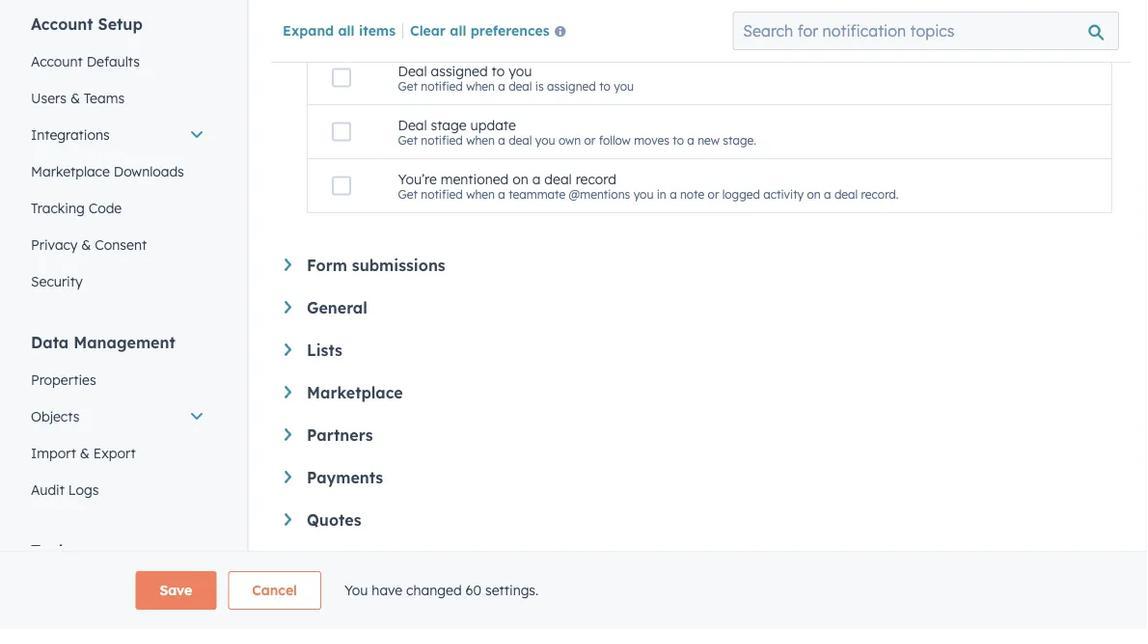 Task type: locate. For each thing, give the bounding box(es) containing it.
caret image left partners
[[285, 428, 291, 441]]

get inside the "you're mentioned on a deal record get notified when a teammate @mentions you in a note or logged activity on a deal record."
[[398, 187, 418, 201]]

notified down stage
[[421, 187, 463, 201]]

3 notified from the top
[[421, 187, 463, 201]]

deal inside the deal assigned to you get notified when a deal is assigned to you
[[398, 62, 427, 79]]

0 horizontal spatial marketplace
[[31, 163, 110, 180]]

submissions
[[352, 256, 445, 275]]

2 vertical spatial notified
[[421, 187, 463, 201]]

caret image for partners
[[285, 428, 291, 441]]

1 horizontal spatial to
[[599, 79, 611, 93]]

to
[[492, 62, 505, 79], [599, 79, 611, 93], [673, 133, 684, 147]]

a left "is"
[[498, 79, 505, 93]]

assigned
[[431, 62, 488, 79], [547, 79, 596, 93]]

&
[[70, 90, 80, 107], [81, 236, 91, 253], [80, 445, 90, 462]]

save button
[[136, 571, 216, 610]]

preferences
[[471, 21, 550, 38]]

when up mentioned
[[466, 133, 495, 147]]

in
[[657, 187, 667, 201]]

caret image
[[285, 301, 291, 313], [285, 428, 291, 441], [285, 471, 291, 483]]

or right own
[[584, 133, 596, 147]]

account up users
[[31, 53, 83, 70]]

2 account from the top
[[31, 53, 83, 70]]

1 deal from the top
[[398, 62, 427, 79]]

2 all from the left
[[450, 21, 466, 38]]

account defaults
[[31, 53, 140, 70]]

0 horizontal spatial or
[[584, 133, 596, 147]]

all inside clear all preferences button
[[450, 21, 466, 38]]

import & export
[[31, 445, 136, 462]]

0 horizontal spatial to
[[492, 62, 505, 79]]

1 vertical spatial notified
[[421, 133, 463, 147]]

1 vertical spatial when
[[466, 133, 495, 147]]

account
[[31, 14, 93, 34], [31, 53, 83, 70]]

2 vertical spatial caret image
[[285, 471, 291, 483]]

expand all items button
[[283, 21, 396, 38]]

3 caret image from the top
[[285, 386, 291, 398]]

get down clear
[[398, 79, 418, 93]]

3 caret image from the top
[[285, 471, 291, 483]]

privacy & consent
[[31, 236, 147, 253]]

deal down clear
[[398, 62, 427, 79]]

when
[[466, 79, 495, 93], [466, 133, 495, 147], [466, 187, 495, 201]]

get up you're
[[398, 133, 418, 147]]

all
[[338, 21, 355, 38], [450, 21, 466, 38]]

users & teams
[[31, 90, 125, 107]]

1 get from the top
[[398, 79, 418, 93]]

when up update
[[466, 79, 495, 93]]

notified inside deal stage update get notified when a deal you own or follow moves to a new stage.
[[421, 133, 463, 147]]

2 vertical spatial &
[[80, 445, 90, 462]]

deal left stage
[[398, 116, 427, 133]]

tools
[[31, 541, 71, 561]]

account up account defaults
[[31, 14, 93, 34]]

4 caret image from the top
[[285, 513, 291, 526]]

3 when from the top
[[466, 187, 495, 201]]

0 vertical spatial &
[[70, 90, 80, 107]]

all for expand
[[338, 21, 355, 38]]

assigned right "is"
[[547, 79, 596, 93]]

caret image left general
[[285, 301, 291, 313]]

1 vertical spatial or
[[708, 187, 719, 201]]

to down clear all preferences button
[[492, 62, 505, 79]]

lists button
[[285, 341, 1112, 360]]

when left teammate
[[466, 187, 495, 201]]

marketplace up partners
[[307, 383, 403, 402]]

1 horizontal spatial all
[[450, 21, 466, 38]]

management
[[74, 333, 175, 352]]

caret image inside lists dropdown button
[[285, 343, 291, 356]]

all right clear
[[450, 21, 466, 38]]

caret image inside the general dropdown button
[[285, 301, 291, 313]]

caret image inside quotes dropdown button
[[285, 513, 291, 526]]

follow
[[599, 133, 631, 147]]

1 vertical spatial marketplace
[[307, 383, 403, 402]]

deal left own
[[509, 133, 532, 147]]

users
[[31, 90, 67, 107]]

0 vertical spatial deal
[[398, 62, 427, 79]]

logs
[[68, 481, 99, 498]]

& right users
[[70, 90, 80, 107]]

to right "moves"
[[673, 133, 684, 147]]

a
[[498, 79, 505, 93], [498, 133, 505, 147], [687, 133, 695, 147], [532, 170, 541, 187], [498, 187, 505, 201], [670, 187, 677, 201], [824, 187, 831, 201]]

1 all from the left
[[338, 21, 355, 38]]

get inside the deal assigned to you get notified when a deal is assigned to you
[[398, 79, 418, 93]]

0 vertical spatial or
[[584, 133, 596, 147]]

get inside deal stage update get notified when a deal you own or follow moves to a new stage.
[[398, 133, 418, 147]]

caret image for form submissions
[[285, 259, 291, 271]]

caret image inside marketplace dropdown button
[[285, 386, 291, 398]]

& for consent
[[81, 236, 91, 253]]

& left export
[[80, 445, 90, 462]]

caret image for general
[[285, 301, 291, 313]]

general button
[[285, 298, 1112, 317]]

quotes
[[307, 510, 361, 530]]

mentioned
[[441, 170, 509, 187]]

& inside the "data management" element
[[80, 445, 90, 462]]

caret image
[[285, 259, 291, 271], [285, 343, 291, 356], [285, 386, 291, 398], [285, 513, 291, 526]]

0 vertical spatial get
[[398, 79, 418, 93]]

a inside the deal assigned to you get notified when a deal is assigned to you
[[498, 79, 505, 93]]

objects button
[[19, 398, 216, 435]]

caret image inside payments dropdown button
[[285, 471, 291, 483]]

caret image inside partners dropdown button
[[285, 428, 291, 441]]

notified
[[421, 79, 463, 93], [421, 133, 463, 147], [421, 187, 463, 201]]

teams
[[84, 90, 125, 107]]

marketplace inside account setup element
[[31, 163, 110, 180]]

1 notified from the top
[[421, 79, 463, 93]]

deal left "is"
[[509, 79, 532, 93]]

you
[[509, 62, 532, 79], [614, 79, 634, 93], [535, 133, 555, 147], [634, 187, 654, 201]]

2 caret image from the top
[[285, 343, 291, 356]]

items
[[359, 21, 396, 38]]

a left record
[[532, 170, 541, 187]]

deal inside deal stage update get notified when a deal you own or follow moves to a new stage.
[[398, 116, 427, 133]]

1 caret image from the top
[[285, 259, 291, 271]]

1 vertical spatial get
[[398, 133, 418, 147]]

audit logs link
[[19, 472, 216, 508]]

caret image left payments
[[285, 471, 291, 483]]

0 horizontal spatial all
[[338, 21, 355, 38]]

deal left record.
[[834, 187, 858, 201]]

1 horizontal spatial assigned
[[547, 79, 596, 93]]

1 vertical spatial caret image
[[285, 428, 291, 441]]

all left items
[[338, 21, 355, 38]]

you're mentioned on a deal record get notified when a teammate @mentions you in a note or logged activity on a deal record.
[[398, 170, 899, 201]]

2 notified from the top
[[421, 133, 463, 147]]

& right privacy
[[81, 236, 91, 253]]

to inside deal stage update get notified when a deal you own or follow moves to a new stage.
[[673, 133, 684, 147]]

1 vertical spatial deal
[[398, 116, 427, 133]]

data management
[[31, 333, 175, 352]]

0 horizontal spatial assigned
[[431, 62, 488, 79]]

2 caret image from the top
[[285, 428, 291, 441]]

code
[[88, 200, 122, 217]]

caret image inside form submissions dropdown button
[[285, 259, 291, 271]]

2 get from the top
[[398, 133, 418, 147]]

you left in
[[634, 187, 654, 201]]

a left new
[[687, 133, 695, 147]]

marketplace
[[31, 163, 110, 180], [307, 383, 403, 402]]

get
[[398, 79, 418, 93], [398, 133, 418, 147], [398, 187, 418, 201]]

deal inside deal stage update get notified when a deal you own or follow moves to a new stage.
[[509, 133, 532, 147]]

2 deal from the top
[[398, 116, 427, 133]]

defaults
[[87, 53, 140, 70]]

account inside 'account defaults' link
[[31, 53, 83, 70]]

on right activity
[[807, 187, 821, 201]]

account setup
[[31, 14, 143, 34]]

assigned down notification topics
[[431, 62, 488, 79]]

0 vertical spatial notified
[[421, 79, 463, 93]]

all for clear
[[450, 21, 466, 38]]

0 vertical spatial marketplace
[[31, 163, 110, 180]]

3 get from the top
[[398, 187, 418, 201]]

1 horizontal spatial marketplace
[[307, 383, 403, 402]]

to up deal stage update get notified when a deal you own or follow moves to a new stage.
[[599, 79, 611, 93]]

form submissions
[[307, 256, 445, 275]]

1 when from the top
[[466, 79, 495, 93]]

or right note
[[708, 187, 719, 201]]

1 horizontal spatial or
[[708, 187, 719, 201]]

1 horizontal spatial on
[[807, 187, 821, 201]]

users & teams link
[[19, 80, 216, 117]]

caret image for marketplace
[[285, 386, 291, 398]]

deal assigned to you get notified when a deal is assigned to you
[[398, 62, 634, 93]]

0 vertical spatial account
[[31, 14, 93, 34]]

notified up you're
[[421, 133, 463, 147]]

deal
[[398, 62, 427, 79], [398, 116, 427, 133]]

notified up stage
[[421, 79, 463, 93]]

marketplace down integrations on the left of page
[[31, 163, 110, 180]]

2 vertical spatial when
[[466, 187, 495, 201]]

on right mentioned
[[513, 170, 529, 187]]

have
[[372, 582, 402, 599]]

data
[[31, 333, 69, 352]]

partners
[[307, 426, 373, 445]]

1 vertical spatial &
[[81, 236, 91, 253]]

0 vertical spatial when
[[466, 79, 495, 93]]

Search for notification topics search field
[[733, 12, 1119, 50]]

1 caret image from the top
[[285, 301, 291, 313]]

1 account from the top
[[31, 14, 93, 34]]

privacy
[[31, 236, 78, 253]]

deal inside the deal assigned to you get notified when a deal is assigned to you
[[509, 79, 532, 93]]

2 horizontal spatial to
[[673, 133, 684, 147]]

you left own
[[535, 133, 555, 147]]

2 when from the top
[[466, 133, 495, 147]]

account for account setup
[[31, 14, 93, 34]]

2 vertical spatial get
[[398, 187, 418, 201]]

own
[[559, 133, 581, 147]]

clear
[[410, 21, 446, 38]]

properties link
[[19, 362, 216, 398]]

on
[[513, 170, 529, 187], [807, 187, 821, 201]]

a right activity
[[824, 187, 831, 201]]

get left mentioned
[[398, 187, 418, 201]]

0 vertical spatial caret image
[[285, 301, 291, 313]]

1 vertical spatial account
[[31, 53, 83, 70]]



Task type: describe. For each thing, give the bounding box(es) containing it.
tracking code link
[[19, 190, 216, 227]]

form submissions button
[[285, 256, 1112, 275]]

lists
[[307, 341, 342, 360]]

downloads
[[114, 163, 184, 180]]

you inside the "you're mentioned on a deal record get notified when a teammate @mentions you in a note or logged activity on a deal record."
[[634, 187, 654, 201]]

notified inside the "you're mentioned on a deal record get notified when a teammate @mentions you in a note or logged activity on a deal record."
[[421, 187, 463, 201]]

clear all preferences button
[[410, 20, 574, 43]]

deal for deal stage update
[[398, 116, 427, 133]]

expand all items
[[283, 21, 396, 38]]

when inside the "you're mentioned on a deal record get notified when a teammate @mentions you in a note or logged activity on a deal record."
[[466, 187, 495, 201]]

record
[[576, 170, 616, 187]]

cancel
[[252, 582, 297, 599]]

properties
[[31, 371, 96, 388]]

import & export link
[[19, 435, 216, 472]]

or inside deal stage update get notified when a deal you own or follow moves to a new stage.
[[584, 133, 596, 147]]

stage.
[[723, 133, 756, 147]]

teammate
[[509, 187, 566, 201]]

privacy & consent link
[[19, 227, 216, 263]]

when inside the deal assigned to you get notified when a deal is assigned to you
[[466, 79, 495, 93]]

& for export
[[80, 445, 90, 462]]

integrations
[[31, 126, 110, 143]]

account defaults link
[[19, 43, 216, 80]]

marketplace downloads link
[[19, 153, 216, 190]]

you're
[[398, 170, 437, 187]]

moves
[[634, 133, 670, 147]]

you up follow
[[614, 79, 634, 93]]

objects
[[31, 408, 79, 425]]

audit
[[31, 481, 65, 498]]

caret image for payments
[[285, 471, 291, 483]]

save
[[160, 582, 192, 599]]

marketplace downloads
[[31, 163, 184, 180]]

setup
[[98, 14, 143, 34]]

tracking
[[31, 200, 85, 217]]

0 horizontal spatial on
[[513, 170, 529, 187]]

a right in
[[670, 187, 677, 201]]

or inside the "you're mentioned on a deal record get notified when a teammate @mentions you in a note or logged activity on a deal record."
[[708, 187, 719, 201]]

settings.
[[485, 582, 539, 599]]

caret image for quotes
[[285, 513, 291, 526]]

logged
[[722, 187, 760, 201]]

marketplace for marketplace
[[307, 383, 403, 402]]

a left teammate
[[498, 187, 505, 201]]

you
[[344, 582, 368, 599]]

form
[[307, 256, 347, 275]]

60
[[466, 582, 482, 599]]

consent
[[95, 236, 147, 253]]

stage
[[431, 116, 467, 133]]

partners button
[[285, 426, 1112, 445]]

security link
[[19, 263, 216, 300]]

marketplace for marketplace downloads
[[31, 163, 110, 180]]

is
[[535, 79, 544, 93]]

deal left record
[[544, 170, 572, 187]]

you inside deal stage update get notified when a deal you own or follow moves to a new stage.
[[535, 133, 555, 147]]

import
[[31, 445, 76, 462]]

security
[[31, 273, 83, 290]]

payments button
[[285, 468, 1112, 487]]

audit logs
[[31, 481, 99, 498]]

account setup element
[[19, 14, 216, 300]]

activity
[[763, 187, 804, 201]]

notification
[[398, 24, 488, 39]]

clear all preferences
[[410, 21, 550, 38]]

expand
[[283, 21, 334, 38]]

when inside deal stage update get notified when a deal you own or follow moves to a new stage.
[[466, 133, 495, 147]]

you left "is"
[[509, 62, 532, 79]]

quotes button
[[285, 510, 1112, 530]]

tracking code
[[31, 200, 122, 217]]

data management element
[[19, 332, 216, 508]]

& for teams
[[70, 90, 80, 107]]

@mentions
[[569, 187, 630, 201]]

account for account defaults
[[31, 53, 83, 70]]

export
[[93, 445, 136, 462]]

update
[[470, 116, 516, 133]]

topics
[[492, 24, 536, 39]]

integrations button
[[19, 117, 216, 153]]

caret image for lists
[[285, 343, 291, 356]]

notified inside the deal assigned to you get notified when a deal is assigned to you
[[421, 79, 463, 93]]

record.
[[861, 187, 899, 201]]

note
[[680, 187, 705, 201]]

new
[[698, 133, 720, 147]]

marketplace button
[[285, 383, 1112, 402]]

deal for deal assigned to you
[[398, 62, 427, 79]]

changed
[[406, 582, 462, 599]]

payments
[[307, 468, 383, 487]]

a up mentioned
[[498, 133, 505, 147]]

cancel button
[[228, 571, 321, 610]]

notification topics
[[398, 24, 536, 39]]

deal stage update get notified when a deal you own or follow moves to a new stage.
[[398, 116, 756, 147]]

general
[[307, 298, 367, 317]]

you have changed 60 settings.
[[344, 582, 539, 599]]



Task type: vqa. For each thing, say whether or not it's contained in the screenshot.
'or' to the bottom
yes



